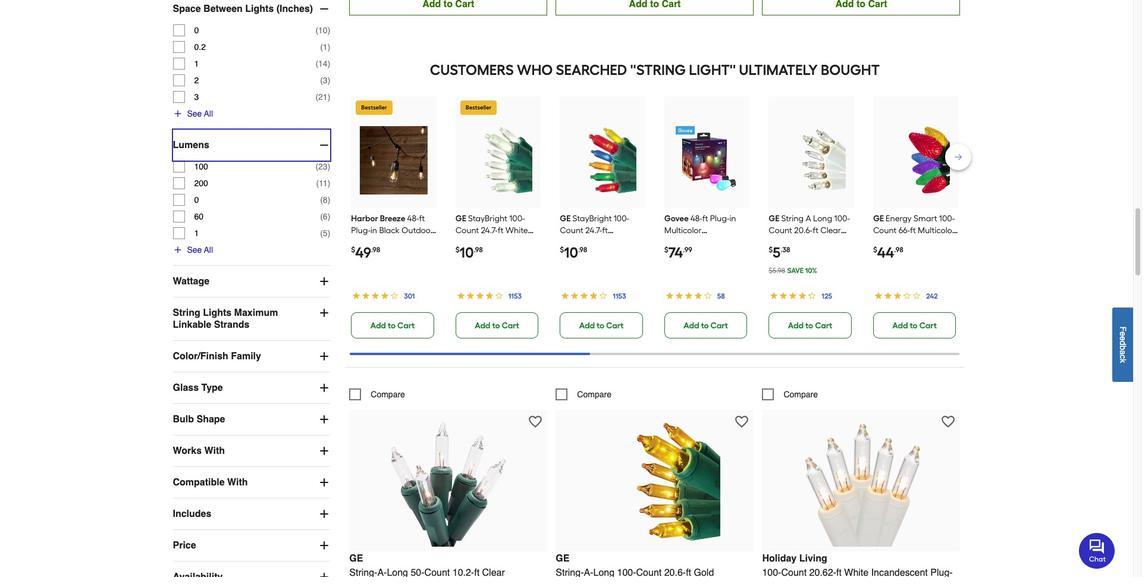 Task type: describe. For each thing, give the bounding box(es) containing it.
color/finish
[[173, 351, 228, 362]]

to for harbor breeze link's add to cart link
[[388, 321, 396, 331]]

44 list item
[[874, 96, 959, 338]]

bestseller for 49
[[361, 104, 387, 111]]

( 23 )
[[316, 162, 330, 171]]

ge for ge staybright 100-count 24.7-ft white led plug-in christmas string lights image
[[456, 213, 467, 224]]

( 5 )
[[320, 228, 330, 238]]

ge string-a-long 100-count 20.6-ft gold incandescent plug-in christmas string lights image
[[590, 416, 721, 547]]

20.6-
[[795, 225, 813, 235]]

lumens
[[173, 140, 209, 150]]

( for 8
[[320, 195, 323, 205]]

bestseller for 10
[[466, 104, 492, 111]]

govee 48-ft plug-in multicolor indoor/outdoor string light with 15 color changing-light led edison bulbs bluetooth compatibility wi-fi compatibility image
[[673, 126, 742, 195]]

.98 for harbor breeze link
[[371, 246, 380, 254]]

49
[[355, 244, 371, 261]]

5000186167 element
[[763, 388, 818, 400]]

harbor
[[351, 213, 378, 224]]

f
[[1119, 326, 1128, 331]]

10 for ge staybright 100-count 24.7-ft multicolor led plug-in christmas string lights image
[[564, 244, 578, 261]]

0 horizontal spatial 3
[[194, 92, 199, 102]]

plus image for glass type
[[319, 382, 330, 394]]

( for 5
[[320, 228, 323, 238]]

to for add to cart link inside the 5 list item
[[806, 321, 814, 331]]

lights inside "string a long 100- count 20.6-ft clear incandescent plug-in christmas string lights"
[[769, 261, 792, 271]]

2 e from the top
[[1119, 336, 1128, 341]]

see all button for space between lights (inches)
[[173, 108, 213, 120]]

add for add to cart link for ge staybright 100-count 24.7-ft multicolor led plug-in christmas string lights image the ge link
[[580, 321, 595, 331]]

harbor breeze
[[351, 213, 406, 224]]

$ for govee link
[[665, 246, 669, 254]]

bulb
[[173, 414, 194, 425]]

23
[[318, 162, 328, 171]]

strands
[[214, 320, 250, 330]]

compatible with button
[[173, 467, 330, 498]]

plus image for works with
[[319, 445, 330, 457]]

add to cart link for ge staybright 100-count 24.7-ft white led plug-in christmas string lights image the ge link
[[456, 312, 539, 338]]

44
[[878, 244, 895, 261]]

add to cart link inside the 5 list item
[[769, 312, 852, 338]]

chat invite button image
[[1080, 533, 1116, 569]]

ge energy smart 100-count 66-ft multicolor led plug-in christmas string lights image
[[882, 126, 951, 195]]

2 horizontal spatial string
[[810, 249, 832, 259]]

( 1 )
[[320, 42, 330, 52]]

lumens button
[[173, 130, 330, 161]]

string lights maximum linkable strands
[[173, 308, 278, 330]]

( for 21
[[316, 92, 318, 102]]

0 horizontal spatial 10
[[318, 25, 328, 35]]

linkable
[[173, 320, 212, 330]]

see all for space between lights (inches)
[[187, 109, 213, 118]]

govee link
[[665, 213, 750, 307]]

bought
[[821, 61, 880, 78]]

light''
[[689, 61, 736, 78]]

type
[[201, 383, 223, 393]]

0 for ( 10 )
[[194, 25, 199, 35]]

a
[[806, 213, 812, 224]]

ge link for ge staybright 100-count 24.7-ft white led plug-in christmas string lights image
[[456, 213, 540, 259]]

heart outline image
[[529, 415, 542, 428]]

add to cart for harbor breeze link's add to cart link
[[371, 321, 415, 331]]

living
[[800, 553, 828, 564]]

plus image for string lights maximum linkable strands
[[319, 307, 330, 319]]

to for add to cart link within "44" list item
[[910, 321, 918, 331]]

) for ( 14 )
[[328, 59, 330, 68]]

save
[[788, 266, 804, 275]]

$ 10 .98 for ge staybright 100-count 24.7-ft multicolor led plug-in christmas string lights image the ge link
[[560, 244, 588, 261]]

cart for harbor breeze link's add to cart link
[[398, 321, 415, 331]]

add to cart for add to cart link for govee link
[[684, 321, 728, 331]]

lights inside string lights maximum linkable strands
[[203, 308, 232, 318]]

ge string-a-long 50-count 10.2-ft clear incandescent plug-in christmas string lights image
[[383, 416, 514, 547]]

( for 11
[[316, 178, 319, 188]]

add to cart link for govee link
[[665, 312, 748, 338]]

ge string a long 100-count 20.6-ft clear incandescent plug-in christmas string lights image
[[778, 126, 846, 195]]

(inches)
[[277, 3, 313, 14]]

glass type
[[173, 383, 223, 393]]

string lights maximum linkable strands button
[[173, 297, 330, 340]]

customers
[[430, 61, 514, 78]]

holiday living
[[763, 553, 828, 564]]

color/finish family
[[173, 351, 261, 362]]

plus image for wattage
[[319, 275, 330, 287]]

see for space between lights (inches)
[[187, 109, 202, 118]]

1 e from the top
[[1119, 331, 1128, 336]]

compare for 5000186167 "element"
[[784, 390, 818, 399]]

plus image for color/finish family
[[319, 350, 330, 362]]

compare for 1001168602 element at left
[[371, 390, 405, 399]]

add to cart for add to cart link for ge staybright 100-count 24.7-ft white led plug-in christmas string lights image the ge link
[[475, 321, 520, 331]]

with for compatible with
[[227, 477, 248, 488]]

2
[[194, 75, 199, 85]]

works
[[173, 446, 202, 456]]

price button
[[173, 530, 330, 561]]

( for 3
[[320, 75, 323, 85]]

cart for add to cart link within "44" list item
[[920, 321, 937, 331]]

to for add to cart link for govee link
[[701, 321, 709, 331]]

add to cart link for ge staybright 100-count 24.7-ft multicolor led plug-in christmas string lights image the ge link
[[560, 312, 643, 338]]

( 8 )
[[320, 195, 330, 205]]

10%
[[806, 266, 818, 275]]

.98 for the ge link corresponding to the ge energy smart 100-count 66-ft multicolor led plug-in christmas string lights image
[[895, 246, 904, 254]]

14
[[318, 59, 328, 68]]

$ 74 .99
[[665, 244, 693, 261]]

add to cart for add to cart link inside the 5 list item
[[788, 321, 833, 331]]

add to cart for add to cart link for ge staybright 100-count 24.7-ft multicolor led plug-in christmas string lights image the ge link
[[580, 321, 624, 331]]

200
[[194, 178, 208, 188]]

$5.98
[[769, 266, 786, 275]]

space between lights (inches) button
[[173, 0, 330, 24]]

bulb shape button
[[173, 404, 330, 435]]

wattage button
[[173, 266, 330, 297]]

works with
[[173, 446, 225, 456]]

shape
[[197, 414, 225, 425]]

74 list item
[[665, 96, 750, 338]]

0 for ( 8 )
[[194, 195, 199, 205]]

add to cart for add to cart link within "44" list item
[[893, 321, 937, 331]]

ge link for ge staybright 100-count 24.7-ft multicolor led plug-in christmas string lights image
[[560, 213, 642, 271]]

minus image for space between lights (inches)
[[319, 3, 330, 15]]

space
[[173, 3, 201, 14]]

cart for add to cart link inside the 5 list item
[[815, 321, 833, 331]]

c
[[1119, 355, 1128, 359]]

$ for ge staybright 100-count 24.7-ft white led plug-in christmas string lights image the ge link
[[456, 246, 460, 254]]

customers who searched ''string light'' ultimately bought
[[430, 61, 880, 78]]

f e e d b a c k
[[1119, 326, 1128, 363]]

family
[[231, 351, 261, 362]]

100-
[[835, 213, 850, 224]]

wattage
[[173, 276, 210, 287]]

1 for ( 5 )
[[194, 228, 199, 238]]

who
[[517, 61, 553, 78]]

ge for the ge energy smart 100-count 66-ft multicolor led plug-in christmas string lights image
[[874, 213, 884, 224]]

glass
[[173, 383, 199, 393]]

holiday
[[763, 553, 797, 564]]

maximum
[[234, 308, 278, 318]]

1001168602 element
[[350, 388, 405, 400]]

harbor breeze link
[[351, 213, 434, 271]]

add for harbor breeze link's add to cart link
[[371, 321, 386, 331]]



Task type: vqa. For each thing, say whether or not it's contained in the screenshot.
second $ from right
yes



Task type: locate. For each thing, give the bounding box(es) containing it.
1 horizontal spatial 3
[[323, 75, 328, 85]]

) up 8
[[328, 178, 330, 188]]

.98 inside $ 49 .98
[[371, 246, 380, 254]]

ge for ge staybright 100-count 24.7-ft multicolor led plug-in christmas string lights image
[[560, 213, 571, 224]]

11
[[319, 178, 328, 188]]

add to cart inside "44" list item
[[893, 321, 937, 331]]

5 list item
[[769, 96, 855, 338]]

0
[[194, 25, 199, 35], [194, 195, 199, 205]]

ge staybright 100-count 24.7-ft white led plug-in christmas string lights image
[[464, 126, 533, 195]]

1 to from the left
[[388, 321, 396, 331]]

.98 inside $ 44 .98
[[895, 246, 904, 254]]

plus image for includes
[[319, 508, 330, 520]]

add for add to cart link inside the 5 list item
[[788, 321, 804, 331]]

with right the works
[[204, 446, 225, 456]]

1 add from the left
[[371, 321, 386, 331]]

see all for lumens
[[187, 245, 213, 255]]

74
[[669, 244, 683, 261]]

2 .98 from the left
[[474, 246, 483, 254]]

plus image for compatible with
[[319, 477, 330, 489]]

1 vertical spatial all
[[204, 245, 213, 255]]

$ inside $ 44 .98
[[874, 246, 878, 254]]

( 6 )
[[320, 212, 330, 221]]

( 21 )
[[316, 92, 330, 102]]

1 horizontal spatial bestseller
[[466, 104, 492, 111]]

6 add to cart link from the left
[[874, 312, 957, 338]]

plus image
[[173, 109, 182, 118], [319, 275, 330, 287], [319, 307, 330, 319], [319, 350, 330, 362], [319, 477, 330, 489], [319, 508, 330, 520], [319, 540, 330, 552]]

1 see from the top
[[187, 109, 202, 118]]

cart inside 49 list item
[[398, 321, 415, 331]]

with down works with button at the bottom
[[227, 477, 248, 488]]

6 ) from the top
[[328, 162, 330, 171]]

1 horizontal spatial 5
[[773, 244, 781, 261]]

ge link
[[456, 213, 540, 259], [560, 213, 642, 271], [874, 213, 957, 259], [350, 553, 548, 577], [556, 553, 754, 577]]

1 down 60
[[194, 228, 199, 238]]

minus image inside lumens button
[[319, 139, 330, 151]]

1 vertical spatial 0
[[194, 195, 199, 205]]

add to cart
[[371, 321, 415, 331], [475, 321, 520, 331], [580, 321, 624, 331], [684, 321, 728, 331], [788, 321, 833, 331], [893, 321, 937, 331]]

cart for add to cart link for ge staybright 100-count 24.7-ft multicolor led plug-in christmas string lights image the ge link
[[607, 321, 624, 331]]

2 vertical spatial string
[[173, 308, 200, 318]]

4 ) from the top
[[328, 75, 330, 85]]

3 down 2
[[194, 92, 199, 102]]

holiday living 100-count 20.62-ft white incandescent plug-in christmas string lights image
[[796, 416, 927, 547]]

bulb shape
[[173, 414, 225, 425]]

6 add from the left
[[893, 321, 909, 331]]

to inside "44" list item
[[910, 321, 918, 331]]

compare for the 1001168658 element
[[578, 390, 612, 399]]

to for add to cart link for ge staybright 100-count 24.7-ft multicolor led plug-in christmas string lights image the ge link
[[597, 321, 605, 331]]

all for lumens
[[204, 245, 213, 255]]

1 vertical spatial with
[[227, 477, 248, 488]]

2 cart from the left
[[502, 321, 520, 331]]

bestseller down customers
[[466, 104, 492, 111]]

2 see from the top
[[187, 245, 202, 255]]

to inside the 74 list item
[[701, 321, 709, 331]]

) for ( 6 )
[[328, 212, 330, 221]]

1 see all from the top
[[187, 109, 213, 118]]

1001168658 element
[[556, 388, 612, 400]]

2 $ 10 .98 from the left
[[560, 244, 588, 261]]

.98
[[371, 246, 380, 254], [474, 246, 483, 254], [578, 246, 588, 254], [895, 246, 904, 254]]

add to cart inside the 5 list item
[[788, 321, 833, 331]]

lights left "(inches)"
[[245, 3, 274, 14]]

0 up 0.2
[[194, 25, 199, 35]]

includes
[[173, 509, 212, 519]]

bestseller
[[361, 104, 387, 111], [466, 104, 492, 111]]

plus image inside see all button
[[173, 109, 182, 118]]

compare inside the 1001168658 element
[[578, 390, 612, 399]]

1 add to cart link from the left
[[351, 312, 434, 338]]

1 up 14
[[323, 42, 328, 52]]

) for ( 21 )
[[328, 92, 330, 102]]

) up 14
[[328, 42, 330, 52]]

$ 49 .98
[[351, 244, 380, 261]]

see all up wattage
[[187, 245, 213, 255]]

) for ( 23 )
[[328, 162, 330, 171]]

1 .98 from the left
[[371, 246, 380, 254]]

1 vertical spatial 3
[[194, 92, 199, 102]]

6 add to cart from the left
[[893, 321, 937, 331]]

all up wattage
[[204, 245, 213, 255]]

7 ) from the top
[[328, 178, 330, 188]]

( for 6
[[320, 212, 323, 221]]

3 $ from the left
[[560, 246, 564, 254]]

5 down the ( 6 )
[[323, 228, 328, 238]]

string for maximum
[[173, 308, 200, 318]]

1 horizontal spatial 10 list item
[[560, 96, 646, 338]]

3 ) from the top
[[328, 59, 330, 68]]

lights up the strands
[[203, 308, 232, 318]]

2 horizontal spatial lights
[[769, 261, 792, 271]]

''string
[[631, 61, 686, 78]]

ge inside the 5 list item
[[769, 213, 780, 224]]

9 ) from the top
[[328, 212, 330, 221]]

color/finish family button
[[173, 341, 330, 372]]

4 cart from the left
[[711, 321, 728, 331]]

1 horizontal spatial compare
[[578, 390, 612, 399]]

0 vertical spatial all
[[204, 109, 213, 118]]

) down 14
[[328, 75, 330, 85]]

add inside 49 list item
[[371, 321, 386, 331]]

( 10 )
[[316, 25, 330, 35]]

0 vertical spatial 0
[[194, 25, 199, 35]]

1 vertical spatial 5
[[773, 244, 781, 261]]

0 vertical spatial 1
[[323, 42, 328, 52]]

$ inside $ 5 .38
[[769, 246, 773, 254]]

3 down 14
[[323, 75, 328, 85]]

to inside the 5 list item
[[806, 321, 814, 331]]

1 vertical spatial see
[[187, 245, 202, 255]]

see up lumens
[[187, 109, 202, 118]]

k
[[1119, 359, 1128, 363]]

glass type button
[[173, 372, 330, 403]]

plug-
[[823, 237, 842, 247]]

21
[[318, 92, 328, 102]]

) for ( 8 )
[[328, 195, 330, 205]]

0 horizontal spatial compare
[[371, 390, 405, 399]]

minus image for lumens
[[319, 139, 330, 151]]

6 $ from the left
[[874, 246, 878, 254]]

.98 for ge staybright 100-count 24.7-ft multicolor led plug-in christmas string lights image the ge link
[[578, 246, 588, 254]]

4 add from the left
[[684, 321, 700, 331]]

.98 for ge staybright 100-count 24.7-ft white led plug-in christmas string lights image the ge link
[[474, 246, 483, 254]]

long
[[814, 213, 833, 224]]

with for works with
[[204, 446, 225, 456]]

see
[[187, 109, 202, 118], [187, 245, 202, 255]]

1 ) from the top
[[328, 25, 330, 35]]

0 horizontal spatial heart outline image
[[736, 415, 749, 428]]

works with button
[[173, 436, 330, 467]]

plus image for bulb shape
[[319, 414, 330, 425]]

4 to from the left
[[701, 321, 709, 331]]

1 heart outline image from the left
[[736, 415, 749, 428]]

$ inside $ 49 .98
[[351, 246, 355, 254]]

compare inside 5000186167 "element"
[[784, 390, 818, 399]]

2 add to cart link from the left
[[456, 312, 539, 338]]

1 vertical spatial lights
[[769, 261, 792, 271]]

5 add from the left
[[788, 321, 804, 331]]

4 $ from the left
[[665, 246, 669, 254]]

0 horizontal spatial string
[[173, 308, 200, 318]]

incandescent
[[769, 237, 821, 247]]

count
[[769, 225, 793, 235]]

1 all from the top
[[204, 109, 213, 118]]

3 cart from the left
[[607, 321, 624, 331]]

add for add to cart link for ge staybright 100-count 24.7-ft white led plug-in christmas string lights image the ge link
[[475, 321, 491, 331]]

cart for add to cart link for govee link
[[711, 321, 728, 331]]

2 10 list item from the left
[[560, 96, 646, 338]]

0 vertical spatial see
[[187, 109, 202, 118]]

0 vertical spatial see all button
[[173, 108, 213, 120]]

ft
[[813, 225, 819, 235]]

2 compare from the left
[[578, 390, 612, 399]]

bestseller inside 49 list item
[[361, 104, 387, 111]]

cart for add to cart link for ge staybright 100-count 24.7-ft white led plug-in christmas string lights image the ge link
[[502, 321, 520, 331]]

6 cart from the left
[[920, 321, 937, 331]]

$ 10 .98 for ge staybright 100-count 24.7-ft white led plug-in christmas string lights image the ge link
[[456, 244, 483, 261]]

plus image inside wattage 'button'
[[319, 275, 330, 287]]

lights inside button
[[245, 3, 274, 14]]

) up 6
[[328, 195, 330, 205]]

add inside the 5 list item
[[788, 321, 804, 331]]

add to cart link for harbor breeze link
[[351, 312, 434, 338]]

2 $ from the left
[[456, 246, 460, 254]]

0 vertical spatial see all
[[187, 109, 213, 118]]

holiday living link
[[763, 553, 961, 577]]

2 horizontal spatial 10
[[564, 244, 578, 261]]

5 add to cart from the left
[[788, 321, 833, 331]]

2 vertical spatial 1
[[194, 228, 199, 238]]

1 horizontal spatial lights
[[245, 3, 274, 14]]

to for add to cart link for ge staybright 100-count 24.7-ft white led plug-in christmas string lights image the ge link
[[493, 321, 500, 331]]

3 compare from the left
[[784, 390, 818, 399]]

$5.98 save 10%
[[769, 266, 818, 275]]

1 horizontal spatial with
[[227, 477, 248, 488]]

1 up 2
[[194, 59, 199, 68]]

5 up $5.98
[[773, 244, 781, 261]]

searched
[[556, 61, 627, 78]]

6 to from the left
[[910, 321, 918, 331]]

includes button
[[173, 499, 330, 530]]

4 add to cart from the left
[[684, 321, 728, 331]]

plus image inside compatible with button
[[319, 477, 330, 489]]

( for 14
[[316, 59, 318, 68]]

5 inside list item
[[773, 244, 781, 261]]

string inside string lights maximum linkable strands
[[173, 308, 200, 318]]

breeze
[[380, 213, 406, 224]]

1 see all button from the top
[[173, 108, 213, 120]]

5 for $ 5 .38
[[773, 244, 781, 261]]

ge inside "44" list item
[[874, 213, 884, 224]]

ge link for the ge energy smart 100-count 66-ft multicolor led plug-in christmas string lights image
[[874, 213, 957, 259]]

.99
[[683, 246, 693, 254]]

ultimately
[[739, 61, 818, 78]]

add to cart inside the 74 list item
[[684, 321, 728, 331]]

add to cart link inside "44" list item
[[874, 312, 957, 338]]

cart
[[398, 321, 415, 331], [502, 321, 520, 331], [607, 321, 624, 331], [711, 321, 728, 331], [815, 321, 833, 331], [920, 321, 937, 331]]

plus image for price
[[319, 540, 330, 552]]

plus image inside color/finish family button
[[319, 350, 330, 362]]

( for 10
[[316, 25, 318, 35]]

3 .98 from the left
[[578, 246, 588, 254]]

2 vertical spatial lights
[[203, 308, 232, 318]]

bestseller up harbor breeze 48-ft plug-in black outdoor string light with 18 white-light led edison bulbs 'image'
[[361, 104, 387, 111]]

harbor breeze 48-ft plug-in black outdoor string light with 18 white-light led edison bulbs image
[[360, 126, 428, 195]]

1 vertical spatial see all
[[187, 245, 213, 255]]

10
[[318, 25, 328, 35], [460, 244, 474, 261], [564, 244, 578, 261]]

3 to from the left
[[597, 321, 605, 331]]

6
[[323, 212, 328, 221]]

2 heart outline image from the left
[[942, 415, 955, 428]]

) for ( 11 )
[[328, 178, 330, 188]]

( 11 )
[[316, 178, 330, 188]]

100
[[194, 162, 208, 171]]

between
[[204, 3, 243, 14]]

) up ( 1 ) at the top left of the page
[[328, 25, 330, 35]]

3 add to cart from the left
[[580, 321, 624, 331]]

lights
[[245, 3, 274, 14], [769, 261, 792, 271], [203, 308, 232, 318]]

5 cart from the left
[[815, 321, 833, 331]]

1 vertical spatial see all button
[[173, 244, 213, 256]]

plus image inside works with button
[[319, 445, 330, 457]]

10 list item
[[456, 96, 541, 338], [560, 96, 646, 338]]

cart inside "44" list item
[[920, 321, 937, 331]]

add for add to cart link within "44" list item
[[893, 321, 909, 331]]

0 vertical spatial string
[[782, 213, 804, 224]]

compatible
[[173, 477, 225, 488]]

2 to from the left
[[493, 321, 500, 331]]

string up linkable
[[173, 308, 200, 318]]

see all button up wattage
[[173, 244, 213, 256]]

2 add to cart from the left
[[475, 321, 520, 331]]

) down ( 8 )
[[328, 212, 330, 221]]

0 vertical spatial 5
[[323, 228, 328, 238]]

1 vertical spatial string
[[810, 249, 832, 259]]

cart inside the 74 list item
[[711, 321, 728, 331]]

add for add to cart link for govee link
[[684, 321, 700, 331]]

0 vertical spatial minus image
[[319, 3, 330, 15]]

plus image inside glass type button
[[319, 382, 330, 394]]

clear
[[821, 225, 841, 235]]

add to cart link for the ge link corresponding to the ge energy smart 100-count 66-ft multicolor led plug-in christmas string lights image
[[874, 312, 957, 338]]

2 horizontal spatial compare
[[784, 390, 818, 399]]

1 $ from the left
[[351, 246, 355, 254]]

3 add to cart link from the left
[[560, 312, 643, 338]]

plus image inside bulb shape button
[[319, 414, 330, 425]]

8
[[323, 195, 328, 205]]

.38
[[781, 246, 791, 254]]

1 horizontal spatial 10
[[460, 244, 474, 261]]

0 vertical spatial 3
[[323, 75, 328, 85]]

10 ) from the top
[[328, 228, 330, 238]]

10 for ge staybright 100-count 24.7-ft white led plug-in christmas string lights image
[[460, 244, 474, 261]]

plus image
[[173, 245, 182, 255], [319, 382, 330, 394], [319, 414, 330, 425], [319, 445, 330, 457], [319, 571, 330, 577]]

minus image up ( 10 ) at the top left of the page
[[319, 3, 330, 15]]

1 0 from the top
[[194, 25, 199, 35]]

1 horizontal spatial heart outline image
[[942, 415, 955, 428]]

) down "( 3 )"
[[328, 92, 330, 102]]

2 see all from the top
[[187, 245, 213, 255]]

string down plug-
[[810, 249, 832, 259]]

b
[[1119, 345, 1128, 350]]

( for 23
[[316, 162, 318, 171]]

string for long
[[782, 213, 804, 224]]

( 3 )
[[320, 75, 330, 85]]

$ for ge staybright 100-count 24.7-ft multicolor led plug-in christmas string lights image the ge link
[[560, 246, 564, 254]]

0 up 60
[[194, 195, 199, 205]]

1 10 list item from the left
[[456, 96, 541, 338]]

) for ( 5 )
[[328, 228, 330, 238]]

0 horizontal spatial with
[[204, 446, 225, 456]]

$ inside $ 74 .99
[[665, 246, 669, 254]]

compatible with
[[173, 477, 248, 488]]

heart outline image
[[736, 415, 749, 428], [942, 415, 955, 428]]

$ for the ge link corresponding to the ge energy smart 100-count 66-ft multicolor led plug-in christmas string lights image
[[874, 246, 878, 254]]

1 compare from the left
[[371, 390, 405, 399]]

a
[[1119, 350, 1128, 355]]

see for lumens
[[187, 245, 202, 255]]

ge
[[456, 213, 467, 224], [560, 213, 571, 224], [769, 213, 780, 224], [874, 213, 884, 224], [350, 553, 363, 564], [556, 553, 570, 564]]

1 for ( 14 )
[[194, 59, 199, 68]]

ge staybright 100-count 24.7-ft multicolor led plug-in christmas string lights image
[[569, 126, 637, 195]]

add inside the 74 list item
[[684, 321, 700, 331]]

see up wattage
[[187, 245, 202, 255]]

0 vertical spatial with
[[204, 446, 225, 456]]

0 horizontal spatial bestseller
[[361, 104, 387, 111]]

cart inside the 5 list item
[[815, 321, 833, 331]]

plus image inside 'string lights maximum linkable strands' "button"
[[319, 307, 330, 319]]

2 all from the top
[[204, 245, 213, 255]]

1 horizontal spatial $ 10 .98
[[560, 244, 588, 261]]

all up lumens
[[204, 109, 213, 118]]

5 $ from the left
[[769, 246, 773, 254]]

add to cart inside 49 list item
[[371, 321, 415, 331]]

e up d
[[1119, 331, 1128, 336]]

2 minus image from the top
[[319, 139, 330, 151]]

4 .98 from the left
[[895, 246, 904, 254]]

string
[[782, 213, 804, 224], [810, 249, 832, 259], [173, 308, 200, 318]]

f e e d b a c k button
[[1113, 307, 1134, 382]]

to
[[388, 321, 396, 331], [493, 321, 500, 331], [597, 321, 605, 331], [701, 321, 709, 331], [806, 321, 814, 331], [910, 321, 918, 331]]

to inside 49 list item
[[388, 321, 396, 331]]

1 bestseller from the left
[[361, 104, 387, 111]]

space between lights (inches)
[[173, 3, 313, 14]]

4 add to cart link from the left
[[665, 312, 748, 338]]

ge for "ge string a long 100-count 20.6-ft clear incandescent plug-in christmas string lights" image
[[769, 213, 780, 224]]

plus image inside includes button
[[319, 508, 330, 520]]

e up b
[[1119, 336, 1128, 341]]

2 see all button from the top
[[173, 244, 213, 256]]

add inside "44" list item
[[893, 321, 909, 331]]

2 add from the left
[[475, 321, 491, 331]]

0 horizontal spatial 5
[[323, 228, 328, 238]]

see all
[[187, 109, 213, 118], [187, 245, 213, 255]]

minus image up ( 23 )
[[319, 139, 330, 151]]

all for space between lights (inches)
[[204, 109, 213, 118]]

$ 5 .38
[[769, 244, 791, 261]]

0 horizontal spatial $ 10 .98
[[456, 244, 483, 261]]

see all up lumens
[[187, 109, 213, 118]]

) down ( 1 ) at the top left of the page
[[328, 59, 330, 68]]

1 $ 10 .98 from the left
[[456, 244, 483, 261]]

1 minus image from the top
[[319, 3, 330, 15]]

2 bestseller from the left
[[466, 104, 492, 111]]

all
[[204, 109, 213, 118], [204, 245, 213, 255]]

see all button
[[173, 108, 213, 120], [173, 244, 213, 256]]

christmas
[[769, 249, 808, 259]]

0 horizontal spatial lights
[[203, 308, 232, 318]]

see all button for lumens
[[173, 244, 213, 256]]

8 ) from the top
[[328, 195, 330, 205]]

5 ) from the top
[[328, 92, 330, 102]]

) for ( 3 )
[[328, 75, 330, 85]]

0 vertical spatial lights
[[245, 3, 274, 14]]

) up ( 11 )
[[328, 162, 330, 171]]

price
[[173, 540, 196, 551]]

5 add to cart link from the left
[[769, 312, 852, 338]]

) for ( 1 )
[[328, 42, 330, 52]]

1 vertical spatial 1
[[194, 59, 199, 68]]

2 ) from the top
[[328, 42, 330, 52]]

3
[[323, 75, 328, 85], [194, 92, 199, 102]]

1 horizontal spatial string
[[782, 213, 804, 224]]

1 cart from the left
[[398, 321, 415, 331]]

2 0 from the top
[[194, 195, 199, 205]]

minus image inside space between lights (inches) button
[[319, 3, 330, 15]]

49 list item
[[351, 96, 437, 338]]

see all button up lumens
[[173, 108, 213, 120]]

0 horizontal spatial 10 list item
[[456, 96, 541, 338]]

string left a in the right of the page
[[782, 213, 804, 224]]

plus image inside price 'button'
[[319, 540, 330, 552]]

govee
[[665, 213, 689, 224]]

customers who searched ''string light'' ultimately bought heading
[[350, 58, 960, 82]]

in
[[842, 237, 849, 247]]

add
[[371, 321, 386, 331], [475, 321, 491, 331], [580, 321, 595, 331], [684, 321, 700, 331], [788, 321, 804, 331], [893, 321, 909, 331]]

$ 44 .98
[[874, 244, 904, 261]]

5 to from the left
[[806, 321, 814, 331]]

) for ( 10 )
[[328, 25, 330, 35]]

( for 1
[[320, 42, 323, 52]]

lights down christmas
[[769, 261, 792, 271]]

1 add to cart from the left
[[371, 321, 415, 331]]

5 for ( 5 )
[[323, 228, 328, 238]]

0.2
[[194, 42, 206, 52]]

string a long 100- count 20.6-ft clear incandescent plug-in christmas string lights
[[769, 213, 850, 271]]

1 vertical spatial minus image
[[319, 139, 330, 151]]

$ for harbor breeze link
[[351, 246, 355, 254]]

60
[[194, 212, 204, 221]]

compare inside 1001168602 element
[[371, 390, 405, 399]]

5
[[323, 228, 328, 238], [773, 244, 781, 261]]

minus image
[[319, 3, 330, 15], [319, 139, 330, 151]]

e
[[1119, 331, 1128, 336], [1119, 336, 1128, 341]]

) down the ( 6 )
[[328, 228, 330, 238]]

3 add from the left
[[580, 321, 595, 331]]



